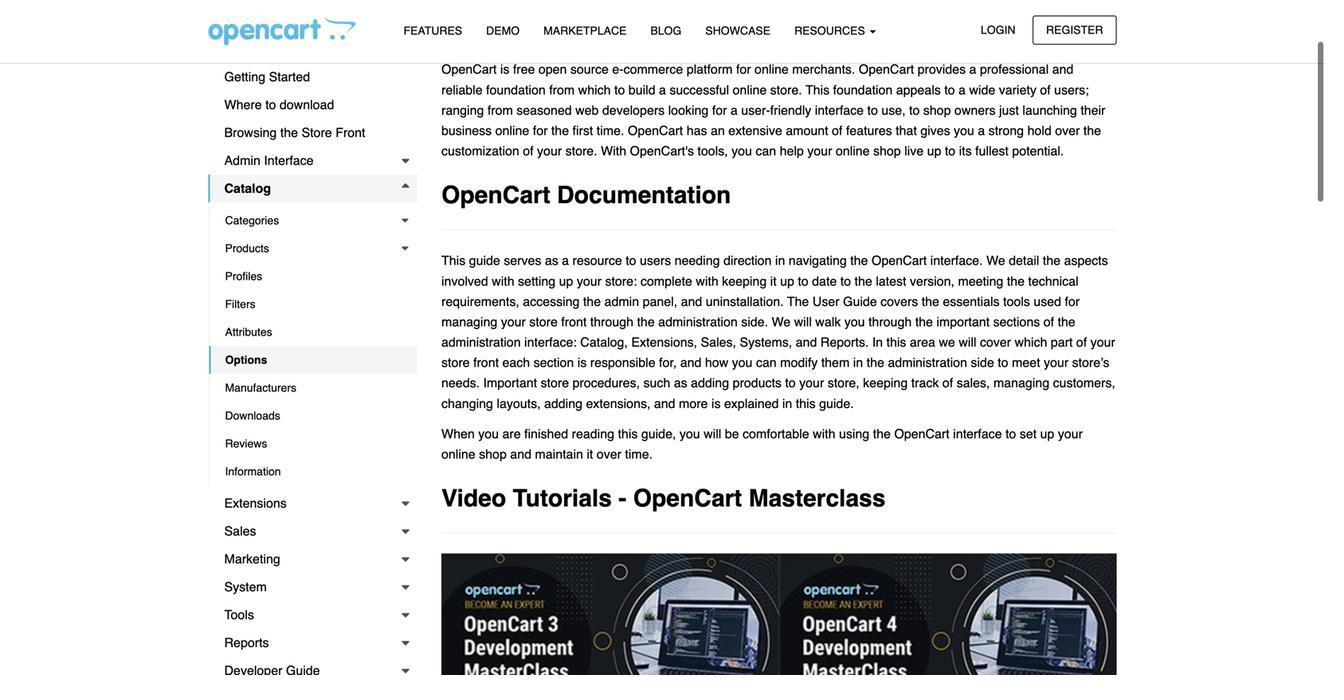 Task type: vqa. For each thing, say whether or not it's contained in the screenshot.
The Use,
yes



Task type: locate. For each thing, give the bounding box(es) containing it.
interface
[[815, 103, 864, 117], [954, 426, 1002, 441]]

products
[[733, 376, 782, 390]]

marketplace link
[[532, 17, 639, 45]]

this inside when you are finished reading this guide, you will be comfortable with using the opencart interface to set up your online shop and maintain it over time.
[[618, 426, 638, 441]]

this down merchants.
[[806, 82, 830, 97]]

1 vertical spatial shop
[[874, 144, 901, 158]]

0 vertical spatial shop
[[924, 103, 951, 117]]

2 vertical spatial is
[[712, 396, 721, 411]]

0 vertical spatial this
[[806, 82, 830, 97]]

login link
[[968, 16, 1030, 45]]

administration up sales,
[[659, 314, 738, 329]]

installation
[[224, 41, 285, 56]]

as up setting
[[545, 253, 559, 268]]

this left guide,
[[618, 426, 638, 441]]

system for system requirements
[[224, 14, 267, 28]]

1 system from the top
[[224, 14, 267, 28]]

adding
[[691, 376, 729, 390], [544, 396, 583, 411]]

your inside when you are finished reading this guide, you will be comfortable with using the opencart interface to set up your online shop and maintain it over time.
[[1058, 426, 1083, 441]]

1 horizontal spatial interface
[[954, 426, 1002, 441]]

1 horizontal spatial over
[[1056, 123, 1080, 138]]

your up store's
[[1091, 335, 1116, 350]]

friendly
[[771, 103, 812, 117]]

will down the
[[794, 314, 812, 329]]

0 vertical spatial adding
[[691, 376, 729, 390]]

2 system from the top
[[224, 580, 267, 594]]

0 horizontal spatial as
[[545, 253, 559, 268]]

which inside this guide serves as a resource to users needing direction in navigating the opencart interface. we detail the aspects involved with setting up your store: complete with keeping it up to date to the latest version, meeting the technical requirements, accessing the admin panel, and uninstallation. the user guide covers the essentials tools used for managing your store front through the administration side. we will walk you through the important sections of the administration interface: catalog, extensions, sales, systems, and reports. in this area we will cover which part of your store front each section is responsible for, and how you can modify them in the administration side to meet your store's needs. important store procedures, such as adding products to your store, keeping track of sales, managing customers, changing layouts, adding extensions, and more is explained in this guide.
[[1015, 335, 1048, 350]]

up up accessing
[[559, 274, 574, 288]]

from down open
[[549, 82, 575, 97]]

which up meet on the bottom of page
[[1015, 335, 1048, 350]]

with down needing
[[696, 274, 719, 288]]

1 vertical spatial as
[[674, 376, 688, 390]]

technical
[[1029, 274, 1079, 288]]

shop down are
[[479, 447, 507, 462]]

needs.
[[442, 376, 480, 390]]

up
[[928, 144, 942, 158], [559, 274, 574, 288], [781, 274, 795, 288], [1041, 426, 1055, 441]]

and right panel,
[[681, 294, 703, 309]]

1 vertical spatial administration
[[442, 335, 521, 350]]

user
[[813, 294, 840, 309]]

fullest
[[976, 144, 1009, 158]]

0 horizontal spatial foundation
[[486, 82, 546, 97]]

1 horizontal spatial store.
[[771, 82, 803, 97]]

of down seasoned
[[523, 144, 534, 158]]

1 horizontal spatial foundation
[[833, 82, 893, 97]]

opencart
[[442, 62, 497, 77], [859, 62, 914, 77], [628, 123, 683, 138], [442, 181, 551, 209], [872, 253, 927, 268], [895, 426, 950, 441], [633, 485, 742, 512]]

2 horizontal spatial will
[[959, 335, 977, 350]]

shop
[[924, 103, 951, 117], [874, 144, 901, 158], [479, 447, 507, 462]]

sales,
[[957, 376, 990, 390]]

with left using
[[813, 426, 836, 441]]

as right such
[[674, 376, 688, 390]]

as
[[545, 253, 559, 268], [674, 376, 688, 390]]

up right 'set'
[[1041, 426, 1055, 441]]

1 vertical spatial which
[[1015, 335, 1048, 350]]

for,
[[659, 355, 677, 370]]

them
[[822, 355, 850, 370]]

resources link
[[783, 17, 888, 45]]

1 vertical spatial can
[[756, 355, 777, 370]]

keeping up the uninstallation.
[[722, 274, 767, 288]]

0 horizontal spatial is
[[500, 62, 510, 77]]

foundation down free
[[486, 82, 546, 97]]

this right in
[[887, 335, 907, 350]]

1 horizontal spatial which
[[1015, 335, 1048, 350]]

a down owners
[[978, 123, 985, 138]]

0 horizontal spatial interface
[[815, 103, 864, 117]]

extensions,
[[632, 335, 698, 350]]

to up the features
[[868, 103, 878, 117]]

1 vertical spatial is
[[578, 355, 587, 370]]

0 horizontal spatial store.
[[566, 144, 598, 158]]

0 vertical spatial interface
[[815, 103, 864, 117]]

it down direction
[[771, 274, 777, 288]]

is
[[500, 62, 510, 77], [578, 355, 587, 370], [712, 396, 721, 411]]

latest
[[876, 274, 907, 288]]

downloads
[[225, 409, 280, 422]]

can inside this guide serves as a resource to users needing direction in navigating the opencart interface. we detail the aspects involved with setting up your store: complete with keeping it up to date to the latest version, meeting the technical requirements, accessing the admin panel, and uninstallation. the user guide covers the essentials tools used for managing your store front through the administration side. we will walk you through the important sections of the administration interface: catalog, extensions, sales, systems, and reports. in this area we will cover which part of your store front each section is responsible for, and how you can modify them in the administration side to meet your store's needs. important store procedures, such as adding products to your store, keeping track of sales, managing customers, changing layouts, adding extensions, and more is explained in this guide.
[[756, 355, 777, 370]]

which down source
[[578, 82, 611, 97]]

with
[[601, 144, 627, 158]]

opencart up appeals
[[859, 62, 914, 77]]

0 vertical spatial is
[[500, 62, 510, 77]]

detail
[[1009, 253, 1040, 268]]

0 horizontal spatial this
[[618, 426, 638, 441]]

browsing
[[224, 125, 277, 140]]

is right more
[[712, 396, 721, 411]]

0 vertical spatial this
[[887, 335, 907, 350]]

opencart up reliable
[[442, 62, 497, 77]]

meet
[[1012, 355, 1041, 370]]

it down reading
[[587, 447, 593, 462]]

seasoned
[[517, 103, 572, 117]]

online inside when you are finished reading this guide, you will be comfortable with using the opencart interface to set up your online shop and maintain it over time.
[[442, 447, 476, 462]]

1 horizontal spatial managing
[[994, 376, 1050, 390]]

0 vertical spatial can
[[756, 144, 777, 158]]

1 vertical spatial keeping
[[863, 376, 908, 390]]

the
[[788, 294, 809, 309]]

reports.
[[821, 335, 869, 350]]

1 vertical spatial adding
[[544, 396, 583, 411]]

interface inside when you are finished reading this guide, you will be comfortable with using the opencart interface to set up your online shop and maintain it over time.
[[954, 426, 1002, 441]]

manufacturers
[[225, 381, 297, 394]]

reports
[[224, 635, 269, 650]]

time. down guide,
[[625, 447, 653, 462]]

to down e-
[[615, 82, 625, 97]]

0 horizontal spatial it
[[587, 447, 593, 462]]

for inside this guide serves as a resource to users needing direction in navigating the opencart interface. we detail the aspects involved with setting up your store: complete with keeping it up to date to the latest version, meeting the technical requirements, accessing the admin panel, and uninstallation. the user guide covers the essentials tools used for managing your store front through the administration side. we will walk you through the important sections of the administration interface: catalog, extensions, sales, systems, and reports. in this area we will cover which part of your store front each section is responsible for, and how you can modify them in the administration side to meet your store's needs. important store procedures, such as adding products to your store, keeping track of sales, managing customers, changing layouts, adding extensions, and more is explained in this guide.
[[1065, 294, 1080, 309]]

store. down first
[[566, 144, 598, 158]]

opencart down track
[[895, 426, 950, 441]]

keeping left track
[[863, 376, 908, 390]]

for up an at top right
[[712, 103, 727, 117]]

is right section
[[578, 355, 587, 370]]

0 vertical spatial managing
[[442, 314, 498, 329]]

over down launching
[[1056, 123, 1080, 138]]

managing down requirements,
[[442, 314, 498, 329]]

and up users;
[[1053, 62, 1074, 77]]

looking
[[669, 103, 709, 117]]

-
[[619, 485, 627, 512]]

1 horizontal spatial this
[[806, 82, 830, 97]]

front
[[336, 125, 365, 140]]

marketing link
[[208, 545, 418, 573]]

0 vertical spatial over
[[1056, 123, 1080, 138]]

a left resource
[[562, 253, 569, 268]]

this
[[887, 335, 907, 350], [796, 396, 816, 411], [618, 426, 638, 441]]

from
[[549, 82, 575, 97], [488, 103, 513, 117]]

2 horizontal spatial this
[[887, 335, 907, 350]]

1 horizontal spatial front
[[561, 314, 587, 329]]

store down section
[[541, 376, 569, 390]]

2 horizontal spatial administration
[[888, 355, 968, 370]]

front left each
[[474, 355, 499, 370]]

can inside opencart is free open source e-commerce platform for online merchants. opencart provides a professional and reliable foundation from which to build a successful online store. this foundation appeals to a wide variety of users; ranging from seasoned web developers looking for a user-friendly interface to use, to shop owners just launching their business online for the first time. opencart has an extensive amount of features that gives you a strong hold over the customization of your store. with opencart's tools, you can help your online shop live up to its fullest potential.
[[756, 144, 777, 158]]

2 horizontal spatial shop
[[924, 103, 951, 117]]

up inside opencart is free open source e-commerce platform for online merchants. opencart provides a professional and reliable foundation from which to build a successful online store. this foundation appeals to a wide variety of users; ranging from seasoned web developers looking for a user-friendly interface to use, to shop owners just launching their business online for the first time. opencart has an extensive amount of features that gives you a strong hold over the customization of your store. with opencart's tools, you can help your online shop live up to its fullest potential.
[[928, 144, 942, 158]]

0 horizontal spatial keeping
[[722, 274, 767, 288]]

interface left 'set'
[[954, 426, 1002, 441]]

1 can from the top
[[756, 144, 777, 158]]

such
[[644, 376, 671, 390]]

administration up track
[[888, 355, 968, 370]]

0 horizontal spatial this
[[442, 253, 466, 268]]

shop left live
[[874, 144, 901, 158]]

in right direction
[[776, 253, 785, 268]]

system up installation
[[224, 14, 267, 28]]

source
[[571, 62, 609, 77]]

1 horizontal spatial through
[[869, 314, 912, 329]]

opencart down customization
[[442, 181, 551, 209]]

when you are finished reading this guide, you will be comfortable with using the opencart interface to set up your online shop and maintain it over time.
[[442, 426, 1083, 462]]

amount
[[786, 123, 829, 138]]

can down systems,
[[756, 355, 777, 370]]

to inside when you are finished reading this guide, you will be comfortable with using the opencart interface to set up your online shop and maintain it over time.
[[1006, 426, 1017, 441]]

1 vertical spatial time.
[[625, 447, 653, 462]]

through down covers
[[869, 314, 912, 329]]

time. inside when you are finished reading this guide, you will be comfortable with using the opencart interface to set up your online shop and maintain it over time.
[[625, 447, 653, 462]]

walk
[[816, 314, 841, 329]]

1 vertical spatial system
[[224, 580, 267, 594]]

1 horizontal spatial is
[[578, 355, 587, 370]]

has
[[687, 123, 707, 138]]

admin
[[224, 153, 261, 168]]

blog
[[651, 24, 682, 37]]

up right live
[[928, 144, 942, 158]]

to left 'set'
[[1006, 426, 1017, 441]]

a left user-
[[731, 103, 738, 117]]

a up wide
[[970, 62, 977, 77]]

the inside when you are finished reading this guide, you will be comfortable with using the opencart interface to set up your online shop and maintain it over time.
[[873, 426, 891, 441]]

for
[[737, 62, 751, 77], [712, 103, 727, 117], [533, 123, 548, 138], [1065, 294, 1080, 309]]

and down are
[[510, 447, 532, 462]]

1 vertical spatial this
[[442, 253, 466, 268]]

in up comfortable at the right of page
[[783, 396, 793, 411]]

0 horizontal spatial front
[[474, 355, 499, 370]]

2 can from the top
[[756, 355, 777, 370]]

is left free
[[500, 62, 510, 77]]

0 vertical spatial we
[[987, 253, 1006, 268]]

users;
[[1055, 82, 1089, 97]]

1 horizontal spatial this
[[796, 396, 816, 411]]

0 vertical spatial front
[[561, 314, 587, 329]]

1 horizontal spatial with
[[696, 274, 719, 288]]

open
[[539, 62, 567, 77]]

just
[[1000, 103, 1019, 117]]

0 horizontal spatial through
[[591, 314, 634, 329]]

when
[[442, 426, 475, 441]]

extensions,
[[586, 396, 651, 411]]

foundation up use,
[[833, 82, 893, 97]]

1 horizontal spatial will
[[794, 314, 812, 329]]

0 horizontal spatial shop
[[479, 447, 507, 462]]

time. up with
[[597, 123, 625, 138]]

0 vertical spatial time.
[[597, 123, 625, 138]]

1 vertical spatial it
[[587, 447, 593, 462]]

keeping
[[722, 274, 767, 288], [863, 376, 908, 390]]

showcase link
[[694, 17, 783, 45]]

2 vertical spatial this
[[618, 426, 638, 441]]

0 horizontal spatial which
[[578, 82, 611, 97]]

its
[[959, 144, 972, 158]]

to right date
[[841, 274, 851, 288]]

how
[[705, 355, 729, 370]]

1 vertical spatial will
[[959, 335, 977, 350]]

0 horizontal spatial with
[[492, 274, 515, 288]]

2 through from the left
[[869, 314, 912, 329]]

from right the ranging
[[488, 103, 513, 117]]

1 horizontal spatial adding
[[691, 376, 729, 390]]

1 vertical spatial over
[[597, 447, 622, 462]]

it inside this guide serves as a resource to users needing direction in navigating the opencart interface. we detail the aspects involved with setting up your store: complete with keeping it up to date to the latest version, meeting the technical requirements, accessing the admin panel, and uninstallation. the user guide covers the essentials tools used for managing your store front through the administration side. we will walk you through the important sections of the administration interface: catalog, extensions, sales, systems, and reports. in this area we will cover which part of your store front each section is responsible for, and how you can modify them in the administration side to meet your store's needs. important store procedures, such as adding products to your store, keeping track of sales, managing customers, changing layouts, adding extensions, and more is explained in this guide.
[[771, 274, 777, 288]]

this up involved
[[442, 253, 466, 268]]

system inside "link"
[[224, 14, 267, 28]]

0 vertical spatial store
[[530, 314, 558, 329]]

covers
[[881, 294, 919, 309]]

2 vertical spatial will
[[704, 426, 722, 441]]

track
[[912, 376, 939, 390]]

demo
[[486, 24, 520, 37]]

0 horizontal spatial from
[[488, 103, 513, 117]]

of right part
[[1077, 335, 1087, 350]]

system for system
[[224, 580, 267, 594]]

store up needs.
[[442, 355, 470, 370]]

help
[[780, 144, 804, 158]]

download
[[280, 97, 334, 112]]

this inside opencart is free open source e-commerce platform for online merchants. opencart provides a professional and reliable foundation from which to build a successful online store. this foundation appeals to a wide variety of users; ranging from seasoned web developers looking for a user-friendly interface to use, to shop owners just launching their business online for the first time. opencart has an extensive amount of features that gives you a strong hold over the customization of your store. with opencart's tools, you can help your online shop live up to its fullest potential.
[[806, 82, 830, 97]]

reports link
[[208, 629, 418, 657]]

0 horizontal spatial we
[[772, 314, 791, 329]]

0 vertical spatial administration
[[659, 314, 738, 329]]

will inside when you are finished reading this guide, you will be comfortable with using the opencart interface to set up your online shop and maintain it over time.
[[704, 426, 722, 441]]

be
[[725, 426, 739, 441]]

1 vertical spatial store
[[442, 355, 470, 370]]

0 horizontal spatial administration
[[442, 335, 521, 350]]

1 horizontal spatial shop
[[874, 144, 901, 158]]

1 horizontal spatial administration
[[659, 314, 738, 329]]

0 horizontal spatial adding
[[544, 396, 583, 411]]

changing
[[442, 396, 493, 411]]

0 vertical spatial it
[[771, 274, 777, 288]]

1 vertical spatial we
[[772, 314, 791, 329]]

1 horizontal spatial time.
[[625, 447, 653, 462]]

part
[[1051, 335, 1073, 350]]

sales
[[224, 524, 256, 538]]

online
[[755, 62, 789, 77], [733, 82, 767, 97], [496, 123, 530, 138], [836, 144, 870, 158], [442, 447, 476, 462]]

interface up the features
[[815, 103, 864, 117]]

admin interface link
[[208, 147, 418, 175]]

1 vertical spatial this
[[796, 396, 816, 411]]

0 horizontal spatial time.
[[597, 123, 625, 138]]

can down extensive
[[756, 144, 777, 158]]

reviews link
[[209, 430, 418, 458]]

this left "guide."
[[796, 396, 816, 411]]

1 vertical spatial interface
[[954, 426, 1002, 441]]

is inside opencart is free open source e-commerce platform for online merchants. opencart provides a professional and reliable foundation from which to build a successful online store. this foundation appeals to a wide variety of users; ranging from seasoned web developers looking for a user-friendly interface to use, to shop owners just launching their business online for the first time. opencart has an extensive amount of features that gives you a strong hold over the customization of your store. with opencart's tools, you can help your online shop live up to its fullest potential.
[[500, 62, 510, 77]]

the
[[552, 123, 569, 138], [1084, 123, 1102, 138], [280, 125, 298, 140], [851, 253, 868, 268], [1043, 253, 1061, 268], [855, 274, 873, 288], [1007, 274, 1025, 288], [583, 294, 601, 309], [922, 294, 940, 309], [637, 314, 655, 329], [916, 314, 933, 329], [1058, 314, 1076, 329], [867, 355, 885, 370], [873, 426, 891, 441]]

2 horizontal spatial with
[[813, 426, 836, 441]]

requirements,
[[442, 294, 520, 309]]

system up tools
[[224, 580, 267, 594]]

administration
[[659, 314, 738, 329], [442, 335, 521, 350], [888, 355, 968, 370]]

0 vertical spatial system
[[224, 14, 267, 28]]

store up interface:
[[530, 314, 558, 329]]

1 horizontal spatial it
[[771, 274, 777, 288]]

0 vertical spatial will
[[794, 314, 812, 329]]

opencart up latest
[[872, 253, 927, 268]]

2 vertical spatial in
[[783, 396, 793, 411]]

in right the them
[[854, 355, 863, 370]]

this inside this guide serves as a resource to users needing direction in navigating the opencart interface. we detail the aspects involved with setting up your store: complete with keeping it up to date to the latest version, meeting the technical requirements, accessing the admin panel, and uninstallation. the user guide covers the essentials tools used for managing your store front through the administration side. we will walk you through the important sections of the administration interface: catalog, extensions, sales, systems, and reports. in this area we will cover which part of your store front each section is responsible for, and how you can modify them in the administration side to meet your store's needs. important store procedures, such as adding products to your store, keeping track of sales, managing customers, changing layouts, adding extensions, and more is explained in this guide.
[[442, 253, 466, 268]]

it inside when you are finished reading this guide, you will be comfortable with using the opencart interface to set up your online shop and maintain it over time.
[[587, 447, 593, 462]]

to right where
[[266, 97, 276, 112]]

marketplace
[[544, 24, 627, 37]]

1 vertical spatial store.
[[566, 144, 598, 158]]

and inside opencart is free open source e-commerce platform for online merchants. opencart provides a professional and reliable foundation from which to build a successful online store. this foundation appeals to a wide variety of users; ranging from seasoned web developers looking for a user-friendly interface to use, to shop owners just launching their business online for the first time. opencart has an extensive amount of features that gives you a strong hold over the customization of your store. with opencart's tools, you can help your online shop live up to its fullest potential.
[[1053, 62, 1074, 77]]

their
[[1081, 103, 1106, 117]]

options
[[225, 354, 267, 366]]

to up the
[[798, 274, 809, 288]]

1 horizontal spatial from
[[549, 82, 575, 97]]

customization
[[442, 144, 520, 158]]

0 horizontal spatial will
[[704, 426, 722, 441]]

over down reading
[[597, 447, 622, 462]]

serves
[[504, 253, 542, 268]]

categories link
[[209, 206, 418, 234]]

this
[[806, 82, 830, 97], [442, 253, 466, 268]]

0 vertical spatial which
[[578, 82, 611, 97]]

will left be
[[704, 426, 722, 441]]

will right we
[[959, 335, 977, 350]]

store. up friendly in the right top of the page
[[771, 82, 803, 97]]

adding up finished
[[544, 396, 583, 411]]

2 vertical spatial shop
[[479, 447, 507, 462]]

you
[[954, 123, 975, 138], [732, 144, 752, 158], [845, 314, 865, 329], [732, 355, 753, 370], [478, 426, 499, 441], [680, 426, 700, 441]]



Task type: describe. For each thing, give the bounding box(es) containing it.
responsible
[[591, 355, 656, 370]]

live
[[905, 144, 924, 158]]

using
[[839, 426, 870, 441]]

which inside opencart is free open source e-commerce platform for online merchants. opencart provides a professional and reliable foundation from which to build a successful online store. this foundation appeals to a wide variety of users; ranging from seasoned web developers looking for a user-friendly interface to use, to shop owners just launching their business online for the first time. opencart has an extensive amount of features that gives you a strong hold over the customization of your store. with opencart's tools, you can help your online shop live up to its fullest potential.
[[578, 82, 611, 97]]

opencart inside when you are finished reading this guide, you will be comfortable with using the opencart interface to set up your online shop and maintain it over time.
[[895, 426, 950, 441]]

reviews
[[225, 437, 267, 450]]

features
[[404, 24, 462, 37]]

layouts,
[[497, 396, 541, 411]]

each
[[503, 355, 530, 370]]

and inside when you are finished reading this guide, you will be comfortable with using the opencart interface to set up your online shop and maintain it over time.
[[510, 447, 532, 462]]

e-
[[612, 62, 624, 77]]

a right build
[[659, 82, 666, 97]]

to up store:
[[626, 253, 637, 268]]

of right amount
[[832, 123, 843, 138]]

2 horizontal spatial is
[[712, 396, 721, 411]]

your down resource
[[577, 274, 602, 288]]

gives
[[921, 123, 951, 138]]

admin interface
[[224, 153, 314, 168]]

up inside when you are finished reading this guide, you will be comfortable with using the opencart interface to set up your online shop and maintain it over time.
[[1041, 426, 1055, 441]]

store
[[302, 125, 332, 140]]

features link
[[392, 17, 474, 45]]

to left the its
[[945, 144, 956, 158]]

an
[[711, 123, 725, 138]]

opencart up opencart's
[[628, 123, 683, 138]]

in
[[873, 335, 883, 350]]

store's
[[1073, 355, 1110, 370]]

systems,
[[740, 335, 793, 350]]

demo link
[[474, 17, 532, 45]]

1 through from the left
[[591, 314, 634, 329]]

opencart right -
[[633, 485, 742, 512]]

side.
[[742, 314, 768, 329]]

1 vertical spatial managing
[[994, 376, 1050, 390]]

you up products
[[732, 355, 753, 370]]

opencart - open source shopping cart solution image
[[208, 17, 356, 45]]

extensions
[[224, 496, 287, 511]]

showcase
[[706, 24, 771, 37]]

video tutorials - opencart masterclass
[[442, 485, 886, 512]]

for right 'platform'
[[737, 62, 751, 77]]

categories
[[225, 214, 279, 227]]

register
[[1047, 24, 1104, 36]]

products link
[[209, 234, 418, 262]]

variety
[[999, 82, 1037, 97]]

0 vertical spatial in
[[776, 253, 785, 268]]

sales link
[[208, 517, 418, 545]]

system requirements link
[[208, 7, 418, 35]]

your down requirements,
[[501, 314, 526, 329]]

with inside when you are finished reading this guide, you will be comfortable with using the opencart interface to set up your online shop and maintain it over time.
[[813, 426, 836, 441]]

platform
[[687, 62, 733, 77]]

used
[[1034, 294, 1062, 309]]

navigating
[[789, 253, 847, 268]]

you down extensive
[[732, 144, 752, 158]]

provides
[[918, 62, 966, 77]]

time. inside opencart is free open source e-commerce platform for online merchants. opencart provides a professional and reliable foundation from which to build a successful online store. this foundation appeals to a wide variety of users; ranging from seasoned web developers looking for a user-friendly interface to use, to shop owners just launching their business online for the first time. opencart has an extensive amount of features that gives you a strong hold over the customization of your store. with opencart's tools, you can help your online shop live up to its fullest potential.
[[597, 123, 625, 138]]

tools,
[[698, 144, 728, 158]]

where to download link
[[208, 91, 418, 119]]

catalog link
[[208, 175, 418, 202]]

1 vertical spatial from
[[488, 103, 513, 117]]

you left are
[[478, 426, 499, 441]]

2 vertical spatial store
[[541, 376, 569, 390]]

interface inside opencart is free open source e-commerce platform for online merchants. opencart provides a professional and reliable foundation from which to build a successful online store. this foundation appeals to a wide variety of users; ranging from seasoned web developers looking for a user-friendly interface to use, to shop owners just launching their business online for the first time. opencart has an extensive amount of features that gives you a strong hold over the customization of your store. with opencart's tools, you can help your online shop live up to its fullest potential.
[[815, 103, 864, 117]]

0 vertical spatial keeping
[[722, 274, 767, 288]]

commerce
[[624, 62, 683, 77]]

1 vertical spatial front
[[474, 355, 499, 370]]

1 horizontal spatial as
[[674, 376, 688, 390]]

products
[[225, 242, 269, 255]]

documentation
[[557, 181, 731, 209]]

interface:
[[525, 335, 577, 350]]

marketing
[[224, 552, 280, 566]]

downloads link
[[209, 402, 418, 430]]

opencart documentation
[[442, 181, 731, 209]]

and up modify
[[796, 335, 817, 350]]

you up the its
[[954, 123, 975, 138]]

of right track
[[943, 376, 954, 390]]

your down amount
[[808, 144, 833, 158]]

a inside this guide serves as a resource to users needing direction in navigating the opencart interface. we detail the aspects involved with setting up your store: complete with keeping it up to date to the latest version, meeting the technical requirements, accessing the admin panel, and uninstallation. the user guide covers the essentials tools used for managing your store front through the administration side. we will walk you through the important sections of the administration interface: catalog, extensions, sales, systems, and reports. in this area we will cover which part of your store front each section is responsible for, and how you can modify them in the administration side to meet your store's needs. important store procedures, such as adding products to your store, keeping track of sales, managing customers, changing layouts, adding extensions, and more is explained in this guide.
[[562, 253, 569, 268]]

to down provides
[[945, 82, 955, 97]]

build
[[629, 82, 656, 97]]

version,
[[910, 274, 955, 288]]

over inside when you are finished reading this guide, you will be comfortable with using the opencart interface to set up your online shop and maintain it over time.
[[597, 447, 622, 462]]

catalog,
[[581, 335, 628, 350]]

set
[[1020, 426, 1037, 441]]

1 horizontal spatial keeping
[[863, 376, 908, 390]]

section
[[534, 355, 574, 370]]

guide.
[[820, 396, 854, 411]]

where to download
[[224, 97, 334, 112]]

1 vertical spatial in
[[854, 355, 863, 370]]

and down such
[[654, 396, 676, 411]]

getting started
[[224, 69, 310, 84]]

shop inside when you are finished reading this guide, you will be comfortable with using the opencart interface to set up your online shop and maintain it over time.
[[479, 447, 507, 462]]

interface.
[[931, 253, 983, 268]]

to down modify
[[785, 376, 796, 390]]

your down part
[[1044, 355, 1069, 370]]

catalog
[[224, 181, 271, 196]]

up up the
[[781, 274, 795, 288]]

installation link
[[208, 35, 418, 63]]

your down modify
[[800, 376, 824, 390]]

features
[[846, 123, 893, 138]]

blog link
[[639, 17, 694, 45]]

2 foundation from the left
[[833, 82, 893, 97]]

to down appeals
[[910, 103, 920, 117]]

maintain
[[535, 447, 583, 462]]

0 horizontal spatial managing
[[442, 314, 498, 329]]

0 vertical spatial store.
[[771, 82, 803, 97]]

side
[[971, 355, 995, 370]]

opencart inside this guide serves as a resource to users needing direction in navigating the opencart interface. we detail the aspects involved with setting up your store: complete with keeping it up to date to the latest version, meeting the technical requirements, accessing the admin panel, and uninstallation. the user guide covers the essentials tools used for managing your store front through the administration side. we will walk you through the important sections of the administration interface: catalog, extensions, sales, systems, and reports. in this area we will cover which part of your store front each section is responsible for, and how you can modify them in the administration side to meet your store's needs. important store procedures, such as adding products to your store, keeping track of sales, managing customers, changing layouts, adding extensions, and more is explained in this guide.
[[872, 253, 927, 268]]

information
[[225, 465, 281, 478]]

ranging
[[442, 103, 484, 117]]

your down seasoned
[[537, 144, 562, 158]]

store:
[[605, 274, 637, 288]]

1 horizontal spatial we
[[987, 253, 1006, 268]]

for down seasoned
[[533, 123, 548, 138]]

tutorials
[[513, 485, 612, 512]]

0 vertical spatial from
[[549, 82, 575, 97]]

of down used in the top right of the page
[[1044, 314, 1055, 329]]

of up launching
[[1041, 82, 1051, 97]]

you down more
[[680, 426, 700, 441]]

essentials
[[943, 294, 1000, 309]]

filters link
[[209, 290, 418, 318]]

where
[[224, 97, 262, 112]]

over inside opencart is free open source e-commerce platform for online merchants. opencart provides a professional and reliable foundation from which to build a successful online store. this foundation appeals to a wide variety of users; ranging from seasoned web developers looking for a user-friendly interface to use, to shop owners just launching their business online for the first time. opencart has an extensive amount of features that gives you a strong hold over the customization of your store. with opencart's tools, you can help your online shop live up to its fullest potential.
[[1056, 123, 1080, 138]]

you down guide
[[845, 314, 865, 329]]

resources
[[795, 24, 869, 37]]

important
[[937, 314, 990, 329]]

getting
[[224, 69, 266, 84]]

system link
[[208, 573, 418, 601]]

this guide serves as a resource to users needing direction in navigating the opencart interface. we detail the aspects involved with setting up your store: complete with keeping it up to date to the latest version, meeting the technical requirements, accessing the admin panel, and uninstallation. the user guide covers the essentials tools used for managing your store front through the administration side. we will walk you through the important sections of the administration interface: catalog, extensions, sales, systems, and reports. in this area we will cover which part of your store front each section is responsible for, and how you can modify them in the administration side to meet your store's needs. important store procedures, such as adding products to your store, keeping track of sales, managing customers, changing layouts, adding extensions, and more is explained in this guide.
[[442, 253, 1116, 411]]

options link
[[209, 346, 418, 374]]

a left wide
[[959, 82, 966, 97]]

cover
[[980, 335, 1012, 350]]

1 foundation from the left
[[486, 82, 546, 97]]

free
[[513, 62, 535, 77]]

interface
[[264, 153, 314, 168]]

uninstallation.
[[706, 294, 784, 309]]

first
[[573, 123, 593, 138]]

setting
[[518, 274, 556, 288]]

and right for,
[[681, 355, 702, 370]]

browsing the store front link
[[208, 119, 418, 147]]

more
[[679, 396, 708, 411]]

0 vertical spatial as
[[545, 253, 559, 268]]

to right side
[[998, 355, 1009, 370]]

direction
[[724, 253, 772, 268]]

video
[[442, 485, 506, 512]]



